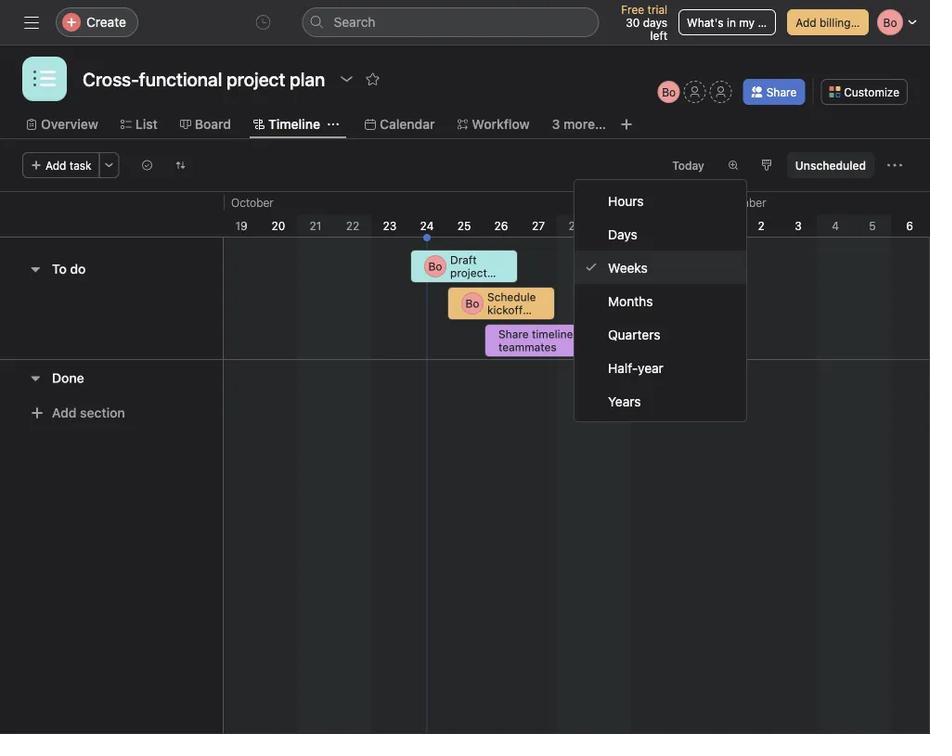 Task type: describe. For each thing, give the bounding box(es) containing it.
26
[[495, 219, 508, 232]]

today
[[673, 159, 705, 172]]

done button
[[52, 362, 84, 395]]

days link
[[575, 217, 747, 251]]

expand sidebar image
[[24, 15, 39, 30]]

kickoff
[[488, 304, 523, 317]]

28
[[569, 219, 583, 232]]

create
[[86, 14, 126, 30]]

unscheduled
[[796, 159, 867, 172]]

3 for 3
[[795, 219, 802, 232]]

board
[[195, 117, 231, 132]]

show options image
[[339, 72, 354, 86]]

left
[[651, 29, 668, 42]]

what's in my trial?
[[687, 16, 784, 29]]

add billing info
[[796, 16, 874, 29]]

tab actions image
[[328, 119, 339, 130]]

billing
[[820, 16, 851, 29]]

add task button
[[22, 152, 100, 178]]

5
[[870, 219, 877, 232]]

section
[[80, 405, 125, 421]]

add to starred image
[[365, 72, 380, 86]]

share for share
[[767, 85, 797, 98]]

bo for schedule kickoff meeting
[[466, 297, 480, 310]]

overview link
[[26, 114, 98, 135]]

21
[[310, 219, 322, 232]]

search button
[[302, 7, 600, 37]]

0 horizontal spatial more actions image
[[104, 160, 115, 171]]

bo inside button
[[662, 85, 676, 98]]

what's in my trial? button
[[679, 9, 784, 35]]

november 2
[[713, 196, 767, 232]]

collapse task list for the section to do image
[[28, 262, 43, 277]]

color: default image
[[762, 160, 773, 171]]

project
[[450, 267, 487, 280]]

6
[[907, 219, 914, 232]]

november
[[713, 196, 767, 209]]

years
[[608, 394, 641, 409]]

all tasks image
[[142, 160, 153, 171]]

half-year link
[[575, 351, 747, 385]]

schedule
[[488, 291, 536, 304]]

23
[[383, 219, 397, 232]]

create button
[[56, 7, 138, 37]]

search list box
[[302, 7, 600, 37]]

meeting
[[488, 317, 530, 330]]

hours
[[608, 193, 644, 208]]

schedule kickoff meeting
[[488, 291, 536, 330]]

what's
[[687, 16, 724, 29]]

timeline
[[268, 117, 320, 132]]

3 more…
[[552, 117, 606, 132]]

draft
[[450, 254, 477, 267]]

in
[[727, 16, 737, 29]]

add section
[[52, 405, 125, 421]]

19
[[235, 219, 248, 232]]

half-
[[608, 360, 638, 375]]

calendar
[[380, 117, 435, 132]]

bo for draft project brief
[[429, 260, 443, 273]]

2
[[758, 219, 765, 232]]

bo button
[[658, 81, 681, 103]]

history image
[[256, 15, 271, 30]]

days
[[643, 16, 668, 29]]

trial?
[[758, 16, 784, 29]]

overview
[[41, 117, 98, 132]]

list
[[135, 117, 158, 132]]

27
[[532, 219, 545, 232]]

22
[[346, 219, 360, 232]]

months
[[608, 293, 653, 309]]

share timeline with teammates
[[499, 328, 599, 354]]

days
[[608, 226, 638, 242]]



Task type: locate. For each thing, give the bounding box(es) containing it.
add for add billing info
[[796, 16, 817, 29]]

0 vertical spatial add
[[796, 16, 817, 29]]

1 vertical spatial share
[[499, 328, 529, 341]]

list image
[[33, 68, 56, 90]]

None text field
[[78, 62, 330, 96]]

1 horizontal spatial 3
[[795, 219, 802, 232]]

add left task
[[46, 159, 66, 172]]

share
[[767, 85, 797, 98], [499, 328, 529, 341]]

share button
[[744, 79, 806, 105]]

unscheduled button
[[788, 152, 875, 178]]

share for share timeline with teammates
[[499, 328, 529, 341]]

customize
[[845, 85, 900, 98]]

3 left 'more…' at the top right of page
[[552, 117, 561, 132]]

half-year
[[608, 360, 664, 375]]

trial
[[648, 3, 668, 16]]

20
[[272, 219, 286, 232]]

add section button
[[22, 397, 133, 430]]

0 horizontal spatial share
[[499, 328, 529, 341]]

3 more… button
[[552, 114, 606, 135]]

timeline
[[532, 328, 574, 341]]

year
[[638, 360, 664, 375]]

2 vertical spatial bo
[[466, 297, 480, 310]]

done
[[52, 371, 84, 386]]

board link
[[180, 114, 231, 135]]

bo
[[662, 85, 676, 98], [429, 260, 443, 273], [466, 297, 480, 310]]

3
[[552, 117, 561, 132], [795, 219, 802, 232]]

25
[[458, 219, 471, 232]]

3 for 3 more…
[[552, 117, 561, 132]]

1 vertical spatial 3
[[795, 219, 802, 232]]

1 vertical spatial add
[[46, 159, 66, 172]]

none image
[[175, 160, 186, 171]]

collapse task list for the section done image
[[28, 371, 43, 386]]

list link
[[121, 114, 158, 135]]

add task
[[46, 159, 92, 172]]

free
[[622, 3, 645, 16]]

more…
[[564, 117, 606, 132]]

calendar link
[[365, 114, 435, 135]]

3 left 4
[[795, 219, 802, 232]]

24
[[420, 219, 434, 232]]

info
[[855, 16, 874, 29]]

3 inside 'popup button'
[[552, 117, 561, 132]]

0 horizontal spatial bo
[[429, 260, 443, 273]]

share inside share timeline with teammates
[[499, 328, 529, 341]]

0 vertical spatial bo
[[662, 85, 676, 98]]

today button
[[664, 152, 713, 178]]

years link
[[575, 385, 747, 418]]

30
[[626, 16, 640, 29]]

october
[[231, 196, 274, 209]]

to do button
[[52, 253, 86, 286]]

4
[[832, 219, 840, 232]]

brief
[[450, 280, 475, 293]]

more actions image right task
[[104, 160, 115, 171]]

workflow
[[472, 117, 530, 132]]

more actions image
[[888, 158, 903, 173], [104, 160, 115, 171]]

add for add section
[[52, 405, 77, 421]]

workflow link
[[457, 114, 530, 135]]

to do
[[52, 261, 86, 277]]

share inside button
[[767, 85, 797, 98]]

search
[[334, 14, 376, 30]]

bo down left
[[662, 85, 676, 98]]

0 vertical spatial share
[[767, 85, 797, 98]]

free trial 30 days left
[[622, 3, 668, 42]]

weeks image
[[728, 160, 739, 171]]

weeks link
[[575, 251, 747, 284]]

1 horizontal spatial more actions image
[[888, 158, 903, 173]]

add billing info button
[[788, 9, 874, 35]]

quarters link
[[575, 318, 747, 351]]

bo left the draft
[[429, 260, 443, 273]]

0 horizontal spatial 3
[[552, 117, 561, 132]]

more actions image right the unscheduled
[[888, 158, 903, 173]]

add left the billing at the right of page
[[796, 16, 817, 29]]

add inside add task button
[[46, 159, 66, 172]]

add inside add billing info button
[[796, 16, 817, 29]]

share down kickoff
[[499, 328, 529, 341]]

bo down brief
[[466, 297, 480, 310]]

customize button
[[821, 79, 908, 105]]

hours link
[[575, 184, 747, 217]]

share down trial?
[[767, 85, 797, 98]]

draft project brief
[[450, 254, 487, 293]]

my
[[740, 16, 755, 29]]

months link
[[575, 284, 747, 318]]

with
[[577, 328, 599, 341]]

do
[[70, 261, 86, 277]]

add tab image
[[619, 117, 634, 132]]

add down done button on the left
[[52, 405, 77, 421]]

1 vertical spatial bo
[[429, 260, 443, 273]]

2 horizontal spatial bo
[[662, 85, 676, 98]]

2 vertical spatial add
[[52, 405, 77, 421]]

to
[[52, 261, 67, 277]]

timeline link
[[254, 114, 320, 135]]

1 horizontal spatial share
[[767, 85, 797, 98]]

task
[[70, 159, 92, 172]]

add for add task
[[46, 159, 66, 172]]

weeks
[[608, 260, 648, 275]]

29
[[606, 219, 620, 232]]

quarters
[[608, 327, 661, 342]]

0 vertical spatial 3
[[552, 117, 561, 132]]

1 horizontal spatial bo
[[466, 297, 480, 310]]

add
[[796, 16, 817, 29], [46, 159, 66, 172], [52, 405, 77, 421]]

teammates
[[499, 341, 557, 354]]

add inside add section 'button'
[[52, 405, 77, 421]]



Task type: vqa. For each thing, say whether or not it's contained in the screenshot.
the Color: Default icon
yes



